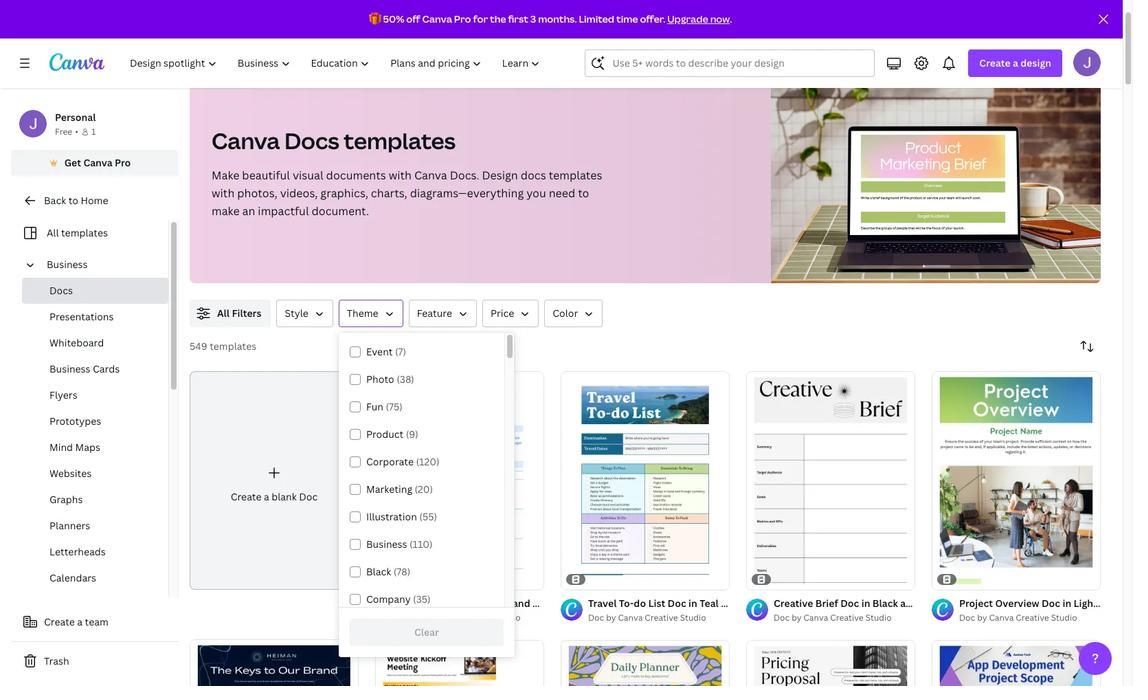 Task type: describe. For each thing, give the bounding box(es) containing it.
newspaper link
[[367, 30, 430, 58]]

one pager doc in black and white blue light blue classic professional style image
[[375, 371, 544, 590]]

templates up make beautiful visual documents with canva docs. design docs templates with photos, videos, graphics, charts, diagrams—everything you need to make an impactful document.
[[344, 126, 456, 155]]

creative for travel to-do list doc in teal pastel green pastel purple vibrant professional style image
[[645, 612, 678, 624]]

videos,
[[280, 186, 318, 201]]

0 horizontal spatial docs
[[49, 284, 73, 297]]

whiteboard
[[49, 336, 104, 349]]

doc by canva creative studio link for kickoff meeting doc in orange black white professional gradients style 'image'
[[403, 611, 544, 625]]

back
[[44, 194, 66, 207]]

maps
[[75, 441, 100, 454]]

diagrams—everything
[[410, 186, 524, 201]]

illustration
[[366, 510, 417, 523]]

daily planner doc in pastel purple pastel yellow teal fun patterns illustrations style image
[[561, 640, 730, 686]]

style inside creative brief doc in black and white grey editorial style doc by canva creative studio
[[1017, 597, 1041, 610]]

create for create a design
[[980, 56, 1011, 69]]

you
[[527, 186, 546, 201]]

documents
[[326, 168, 386, 183]]

a for blank
[[264, 490, 269, 503]]

case
[[478, 37, 500, 50]]

product
[[366, 428, 404, 441]]

1 horizontal spatial with
[[389, 168, 412, 183]]

professional docs link
[[190, 30, 284, 58]]

jacob simon image
[[1074, 49, 1101, 76]]

project overview doc in light green blue vibrant professional style image
[[932, 371, 1101, 590]]

grey
[[950, 597, 972, 610]]

0 vertical spatial black
[[366, 565, 391, 578]]

docs for professional
[[255, 37, 278, 50]]

marketing (20)
[[366, 483, 433, 496]]

Search search field
[[613, 50, 866, 76]]

plan
[[655, 37, 675, 50]]

get canva pro button
[[11, 150, 179, 176]]

a for team
[[77, 615, 83, 628]]

•
[[75, 126, 78, 137]]

3
[[531, 12, 536, 25]]

clear button
[[350, 619, 504, 646]]

consultation
[[774, 37, 833, 50]]

meal
[[295, 37, 317, 50]]

company
[[366, 593, 411, 606]]

create a team
[[44, 615, 109, 628]]

now
[[711, 12, 730, 25]]

report link
[[950, 30, 993, 58]]

time
[[617, 12, 638, 25]]

marketing
[[366, 483, 413, 496]]

.
[[730, 12, 732, 25]]

invoice
[[836, 37, 869, 50]]

an
[[242, 203, 255, 219]]

create a blank doc
[[231, 490, 318, 503]]

offer.
[[640, 12, 666, 25]]

style guide
[[886, 37, 939, 50]]

doc left off
[[372, 5, 391, 18]]

(75)
[[386, 400, 403, 413]]

graphs link
[[22, 487, 168, 513]]

business for business cards
[[49, 362, 90, 375]]

create a blank doc element
[[190, 371, 359, 590]]

style for style
[[285, 307, 309, 320]]

feature
[[417, 307, 452, 320]]

case study
[[478, 37, 530, 50]]

color button
[[545, 300, 603, 327]]

corporate
[[366, 455, 414, 468]]

corporate (120)
[[366, 455, 440, 468]]

1 horizontal spatial design
[[546, 37, 578, 50]]

creative brief doc in black and white grey editorial style link
[[774, 596, 1041, 611]]

creative for project overview doc in light green blue vibrant professional style 'image'
[[1016, 612, 1050, 624]]

mind maps link
[[22, 434, 168, 461]]

price
[[491, 307, 514, 320]]

create a team button
[[11, 608, 179, 636]]

travel to-do list doc in teal pastel green pastel purple vibrant professional style image
[[561, 371, 730, 590]]

product (9)
[[366, 428, 419, 441]]

the
[[490, 12, 506, 25]]

charts,
[[371, 186, 408, 201]]

0 horizontal spatial to
[[68, 194, 78, 207]]

flyers link
[[22, 382, 168, 408]]

project
[[619, 37, 652, 50]]

to inside make beautiful visual documents with canva docs. design docs templates with photos, videos, graphics, charts, diagrams—everything you need to make an impactful document.
[[578, 186, 589, 201]]

doc up "daily planner doc in pastel purple pastel yellow teal fun patterns illustrations style" image
[[588, 612, 604, 624]]

pricing proposal professional doc in white black grey sleek monochrome style image
[[747, 640, 916, 686]]

templates down all filters button
[[210, 340, 257, 353]]

canva docs templates
[[212, 126, 456, 155]]

photos,
[[237, 186, 278, 201]]

calendars link
[[22, 565, 168, 591]]

company (35)
[[366, 593, 431, 606]]

🎁
[[369, 12, 381, 25]]

(38)
[[397, 373, 414, 386]]

get canva pro
[[64, 156, 131, 169]]

all for all templates
[[47, 226, 59, 239]]

by for kickoff meeting doc in orange black white professional gradients style 'image'
[[421, 612, 431, 624]]

graphs
[[49, 493, 83, 506]]

docs
[[521, 168, 546, 183]]

need
[[549, 186, 576, 201]]

canva inside make beautiful visual documents with canva docs. design docs templates with photos, videos, graphics, charts, diagrams—everything you need to make an impactful document.
[[414, 168, 447, 183]]

doc right the blank
[[299, 490, 318, 503]]

theme
[[347, 307, 379, 320]]

free •
[[55, 126, 78, 137]]

back to home link
[[11, 187, 179, 214]]

create for create a team
[[44, 615, 75, 628]]

(120)
[[416, 455, 440, 468]]

cards
[[93, 362, 120, 375]]

theme button
[[339, 300, 403, 327]]

brief for creative
[[816, 597, 839, 610]]

team
[[85, 615, 109, 628]]

1 horizontal spatial pro
[[454, 12, 471, 25]]

websites
[[49, 467, 92, 480]]

planner
[[320, 37, 356, 50]]

canva up beautiful
[[212, 126, 280, 155]]

prototypes link
[[22, 408, 168, 434]]

guide
[[912, 37, 939, 50]]

black inside creative brief doc in black and white grey editorial style doc by canva creative studio
[[873, 597, 898, 610]]

limited
[[579, 12, 615, 25]]

doc down grey
[[960, 612, 976, 624]]



Task type: locate. For each thing, give the bounding box(es) containing it.
0 vertical spatial business
[[47, 258, 88, 271]]

0 horizontal spatial doc by canva creative studio
[[403, 612, 521, 624]]

design left "docs"
[[482, 168, 518, 183]]

project plan
[[619, 37, 675, 50]]

doc by canva creative studio for doc by canva creative studio link associated with kickoff meeting doc in orange black white professional gradients style 'image'
[[403, 612, 521, 624]]

visual
[[293, 168, 324, 183]]

make
[[212, 168, 240, 183]]

2 horizontal spatial a
[[1013, 56, 1019, 69]]

by for project scope doc in blue purple corporate geometric style image
[[978, 612, 988, 624]]

design inside make beautiful visual documents with canva docs. design docs templates with photos, videos, graphics, charts, diagrams—everything you need to make an impactful document.
[[482, 168, 518, 183]]

a left the blank
[[264, 490, 269, 503]]

50%
[[383, 12, 405, 25]]

1 vertical spatial docs
[[285, 126, 339, 155]]

illustration (55)
[[366, 510, 437, 523]]

None search field
[[585, 49, 875, 77]]

549 templates
[[190, 340, 257, 353]]

🎁 50% off canva pro for the first 3 months. limited time offer. upgrade now .
[[369, 12, 732, 25]]

0 vertical spatial pro
[[454, 12, 471, 25]]

canva up "daily planner doc in pastel purple pastel yellow teal fun patterns illustrations style" image
[[618, 612, 643, 624]]

a inside button
[[77, 615, 83, 628]]

doc up 'pricing proposal professional doc in white black grey sleek monochrome style' image
[[774, 612, 790, 624]]

2 horizontal spatial style
[[1017, 597, 1041, 610]]

by up clear
[[421, 612, 431, 624]]

0 vertical spatial brief
[[580, 37, 602, 50]]

canva up clear
[[433, 612, 457, 624]]

1 horizontal spatial brief
[[816, 597, 839, 610]]

2 horizontal spatial docs
[[285, 126, 339, 155]]

1
[[91, 126, 96, 137]]

2 vertical spatial docs
[[49, 284, 73, 297]]

1 vertical spatial all
[[217, 307, 230, 320]]

brief inside creative brief doc in black and white grey editorial style doc by canva creative studio
[[816, 597, 839, 610]]

questionnaire link
[[686, 30, 763, 58]]

doc by canva creative studio link up kickoff meeting doc in orange black white professional gradients style 'image'
[[403, 611, 544, 625]]

black left (78)
[[366, 565, 391, 578]]

for
[[473, 12, 488, 25]]

by down 'editorial'
[[978, 612, 988, 624]]

0 vertical spatial docs
[[255, 37, 278, 50]]

1 doc by canva creative studio link from the left
[[403, 611, 544, 625]]

with up charts,
[[389, 168, 412, 183]]

to right need
[[578, 186, 589, 201]]

pro up back to home link
[[115, 156, 131, 169]]

templates down the back to home at top left
[[61, 226, 108, 239]]

a left team
[[77, 615, 83, 628]]

design
[[1021, 56, 1052, 69]]

by up "daily planner doc in pastel purple pastel yellow teal fun patterns illustrations style" image
[[606, 612, 616, 624]]

style right filters
[[285, 307, 309, 320]]

(7)
[[395, 345, 406, 358]]

creative brief doc in black and white grey editorial style image
[[747, 371, 916, 590]]

consultation invoice
[[774, 37, 869, 50]]

business up flyers
[[49, 362, 90, 375]]

3 doc by canva creative studio from the left
[[960, 612, 1078, 624]]

event
[[366, 345, 393, 358]]

business cards
[[49, 362, 120, 375]]

brief
[[580, 37, 602, 50], [816, 597, 839, 610]]

upgrade now button
[[668, 12, 730, 25]]

brand guidelines doc in navy aquamarine bright purple neon tech style image
[[190, 639, 359, 686]]

(35)
[[413, 593, 431, 606]]

creative brief doc in black and white grey editorial style doc by canva creative studio
[[774, 597, 1041, 624]]

doc by canva creative studio link for project scope doc in blue purple corporate geometric style image
[[960, 611, 1101, 625]]

1 horizontal spatial a
[[264, 490, 269, 503]]

canva up 'pricing proposal professional doc in white black grey sleek monochrome style' image
[[804, 612, 829, 624]]

0 horizontal spatial brief
[[580, 37, 602, 50]]

0 vertical spatial design
[[546, 37, 578, 50]]

1 studio from the left
[[495, 612, 521, 624]]

canva down 'editorial'
[[990, 612, 1014, 624]]

docs for canva
[[285, 126, 339, 155]]

home
[[81, 194, 108, 207]]

create a blank doc link
[[190, 371, 359, 590]]

free
[[55, 126, 72, 137]]

months.
[[538, 12, 577, 25]]

okr link
[[436, 30, 467, 58]]

business down all templates
[[47, 258, 88, 271]]

1 vertical spatial black
[[873, 597, 898, 610]]

1 vertical spatial with
[[212, 186, 235, 201]]

by for "daily planner doc in pastel purple pastel yellow teal fun patterns illustrations style" image
[[606, 612, 616, 624]]

a for design
[[1013, 56, 1019, 69]]

impactful
[[258, 203, 309, 219]]

with down make
[[212, 186, 235, 201]]

1 horizontal spatial docs
[[255, 37, 278, 50]]

Sort by button
[[1074, 333, 1101, 360]]

0 vertical spatial a
[[1013, 56, 1019, 69]]

doc by canva creative studio for "daily planner doc in pastel purple pastel yellow teal fun patterns illustrations style" image doc by canva creative studio link
[[588, 612, 706, 624]]

to right back
[[68, 194, 78, 207]]

create left the blank
[[231, 490, 262, 503]]

blank
[[272, 490, 297, 503]]

studio for project scope doc in blue purple corporate geometric style image
[[1052, 612, 1078, 624]]

create a design button
[[969, 49, 1063, 77]]

pro inside get canva pro button
[[115, 156, 131, 169]]

calendars
[[49, 571, 96, 584]]

0 horizontal spatial with
[[212, 186, 235, 201]]

0 horizontal spatial create
[[44, 615, 75, 628]]

doc by canva creative studio link for "daily planner doc in pastel purple pastel yellow teal fun patterns illustrations style" image
[[588, 611, 730, 625]]

4 by from the left
[[978, 612, 988, 624]]

studio down the in
[[866, 612, 892, 624]]

feature button
[[409, 300, 477, 327]]

doc by canva creative studio up clear
[[403, 612, 521, 624]]

doc by canva creative studio for doc by canva creative studio link associated with project scope doc in blue purple corporate geometric style image
[[960, 612, 1078, 624]]

doc left the in
[[841, 597, 860, 610]]

doc by canva creative studio link down 'editorial'
[[960, 611, 1101, 625]]

0 horizontal spatial a
[[77, 615, 83, 628]]

0 vertical spatial with
[[389, 168, 412, 183]]

1 vertical spatial design
[[482, 168, 518, 183]]

creative for one pager doc in black and white blue light blue classic professional style image in the left bottom of the page
[[459, 612, 493, 624]]

1 vertical spatial create
[[231, 490, 262, 503]]

docs up presentations
[[49, 284, 73, 297]]

planners link
[[22, 513, 168, 539]]

doc by canva creative studio link down the in
[[774, 611, 916, 625]]

filters
[[232, 307, 262, 320]]

top level navigation element
[[121, 49, 552, 77]]

studio for "daily planner doc in pastel purple pastel yellow teal fun patterns illustrations style" image
[[680, 612, 706, 624]]

brief left the in
[[816, 597, 839, 610]]

all for all filters
[[217, 307, 230, 320]]

style guide link
[[880, 30, 945, 58]]

0 horizontal spatial all
[[47, 226, 59, 239]]

color
[[553, 307, 578, 320]]

create left team
[[44, 615, 75, 628]]

1 horizontal spatial doc by canva creative studio
[[588, 612, 706, 624]]

docs left meal at top left
[[255, 37, 278, 50]]

create
[[980, 56, 1011, 69], [231, 490, 262, 503], [44, 615, 75, 628]]

doc by canva creative studio
[[403, 612, 521, 624], [588, 612, 706, 624], [960, 612, 1078, 624]]

0 vertical spatial all
[[47, 226, 59, 239]]

create for create a blank doc
[[231, 490, 262, 503]]

professional docs
[[195, 37, 278, 50]]

(78)
[[394, 565, 411, 578]]

style inside "link"
[[886, 37, 909, 50]]

brief down limited
[[580, 37, 602, 50]]

back to home
[[44, 194, 108, 207]]

all down back
[[47, 226, 59, 239]]

studio for kickoff meeting doc in orange black white professional gradients style 'image'
[[495, 612, 521, 624]]

docs up visual
[[285, 126, 339, 155]]

0 vertical spatial style
[[886, 37, 909, 50]]

1 horizontal spatial to
[[578, 186, 589, 201]]

2 vertical spatial a
[[77, 615, 83, 628]]

creative
[[774, 597, 813, 610], [459, 612, 493, 624], [645, 612, 678, 624], [831, 612, 864, 624], [1016, 612, 1050, 624]]

flyers
[[49, 388, 77, 401]]

1 horizontal spatial create
[[231, 490, 262, 503]]

2 vertical spatial style
[[1017, 597, 1041, 610]]

by inside creative brief doc in black and white grey editorial style doc by canva creative studio
[[792, 612, 802, 624]]

style right 'editorial'
[[1017, 597, 1041, 610]]

business up black (78)
[[366, 538, 407, 551]]

by up 'pricing proposal professional doc in white black grey sleek monochrome style' image
[[792, 612, 802, 624]]

3 by from the left
[[792, 612, 802, 624]]

doc by canva creative studio link for 'pricing proposal professional doc in white black grey sleek monochrome style' image
[[774, 611, 916, 625]]

a left design
[[1013, 56, 1019, 69]]

beautiful
[[242, 168, 290, 183]]

2 horizontal spatial doc by canva creative studio
[[960, 612, 1078, 624]]

clear
[[415, 626, 439, 639]]

1 vertical spatial a
[[264, 490, 269, 503]]

4 doc by canva creative studio link from the left
[[960, 611, 1101, 625]]

2 by from the left
[[606, 612, 616, 624]]

design down months. at the top of the page
[[546, 37, 578, 50]]

canva inside button
[[83, 156, 112, 169]]

upgrade
[[668, 12, 709, 25]]

create down report
[[980, 56, 1011, 69]]

create a design
[[980, 56, 1052, 69]]

all templates
[[47, 226, 108, 239]]

2 studio from the left
[[680, 612, 706, 624]]

all templates link
[[19, 220, 160, 246]]

templates inside make beautiful visual documents with canva docs. design docs templates with photos, videos, graphics, charts, diagrams—everything you need to make an impactful document.
[[549, 168, 602, 183]]

graphics,
[[321, 186, 368, 201]]

black right the in
[[873, 597, 898, 610]]

brief inside design brief link
[[580, 37, 602, 50]]

2 vertical spatial create
[[44, 615, 75, 628]]

(55)
[[420, 510, 437, 523]]

canva inside creative brief doc in black and white grey editorial style doc by canva creative studio
[[804, 612, 829, 624]]

0 horizontal spatial design
[[482, 168, 518, 183]]

style inside button
[[285, 307, 309, 320]]

with
[[389, 168, 412, 183], [212, 186, 235, 201]]

1 vertical spatial pro
[[115, 156, 131, 169]]

kickoff meeting doc in orange black white professional gradients style image
[[375, 640, 544, 686]]

mind
[[49, 441, 73, 454]]

2 doc by canva creative studio from the left
[[588, 612, 706, 624]]

prototypes
[[49, 415, 101, 428]]

docs.
[[450, 168, 480, 183]]

style for style guide
[[886, 37, 909, 50]]

doc up clear
[[403, 612, 419, 624]]

doc by canva creative studio down 'editorial'
[[960, 612, 1078, 624]]

doc by canva creative studio up "daily planner doc in pastel purple pastel yellow teal fun patterns illustrations style" image
[[588, 612, 706, 624]]

canva right the get
[[83, 156, 112, 169]]

first
[[508, 12, 529, 25]]

0 horizontal spatial style
[[285, 307, 309, 320]]

create inside button
[[44, 615, 75, 628]]

presentations
[[49, 310, 114, 323]]

doc by canva creative studio link
[[403, 611, 544, 625], [588, 611, 730, 625], [774, 611, 916, 625], [960, 611, 1101, 625]]

docs
[[255, 37, 278, 50], [285, 126, 339, 155], [49, 284, 73, 297]]

style left guide
[[886, 37, 909, 50]]

1 vertical spatial brief
[[816, 597, 839, 610]]

business (110)
[[366, 538, 433, 551]]

photo (38)
[[366, 373, 414, 386]]

2 vertical spatial business
[[366, 538, 407, 551]]

canva right off
[[422, 12, 452, 25]]

0 vertical spatial create
[[980, 56, 1011, 69]]

planners
[[49, 519, 90, 532]]

studio up project scope doc in blue purple corporate geometric style image
[[1052, 612, 1078, 624]]

1 vertical spatial style
[[285, 307, 309, 320]]

doc by canva creative studio link up "daily planner doc in pastel purple pastel yellow teal fun patterns illustrations style" image
[[588, 611, 730, 625]]

all
[[47, 226, 59, 239], [217, 307, 230, 320]]

2 horizontal spatial create
[[980, 56, 1011, 69]]

a inside dropdown button
[[1013, 56, 1019, 69]]

create inside dropdown button
[[980, 56, 1011, 69]]

0 horizontal spatial black
[[366, 565, 391, 578]]

business for business
[[47, 258, 88, 271]]

design brief
[[546, 37, 602, 50]]

pro left for
[[454, 12, 471, 25]]

all inside button
[[217, 307, 230, 320]]

templates up need
[[549, 168, 602, 183]]

presentations link
[[22, 304, 168, 330]]

studio inside creative brief doc in black and white grey editorial style doc by canva creative studio
[[866, 612, 892, 624]]

consultation invoice link
[[768, 30, 875, 58]]

and
[[901, 597, 918, 610]]

brief for design
[[580, 37, 602, 50]]

0 horizontal spatial pro
[[115, 156, 131, 169]]

4 studio from the left
[[1052, 612, 1078, 624]]

studio up "daily planner doc in pastel purple pastel yellow teal fun patterns illustrations style" image
[[680, 612, 706, 624]]

all left filters
[[217, 307, 230, 320]]

business for business (110)
[[366, 538, 407, 551]]

event (7)
[[366, 345, 406, 358]]

1 by from the left
[[421, 612, 431, 624]]

canva
[[422, 12, 452, 25], [212, 126, 280, 155], [83, 156, 112, 169], [414, 168, 447, 183], [433, 612, 457, 624], [618, 612, 643, 624], [804, 612, 829, 624], [990, 612, 1014, 624]]

3 studio from the left
[[866, 612, 892, 624]]

1 vertical spatial business
[[49, 362, 90, 375]]

project scope doc in blue purple corporate geometric style image
[[932, 640, 1101, 686]]

1 doc by canva creative studio from the left
[[403, 612, 521, 624]]

2 doc by canva creative studio link from the left
[[588, 611, 730, 625]]

meal planner
[[295, 37, 356, 50]]

1 horizontal spatial style
[[886, 37, 909, 50]]

design brief link
[[541, 30, 608, 58]]

canva left docs.
[[414, 168, 447, 183]]

3 doc by canva creative studio link from the left
[[774, 611, 916, 625]]

1 horizontal spatial all
[[217, 307, 230, 320]]

business link
[[41, 252, 160, 278]]

questionnaire
[[692, 37, 757, 50]]

1 horizontal spatial black
[[873, 597, 898, 610]]

studio up kickoff meeting doc in orange black white professional gradients style 'image'
[[495, 612, 521, 624]]



Task type: vqa. For each thing, say whether or not it's contained in the screenshot.
bottom Resource Type
no



